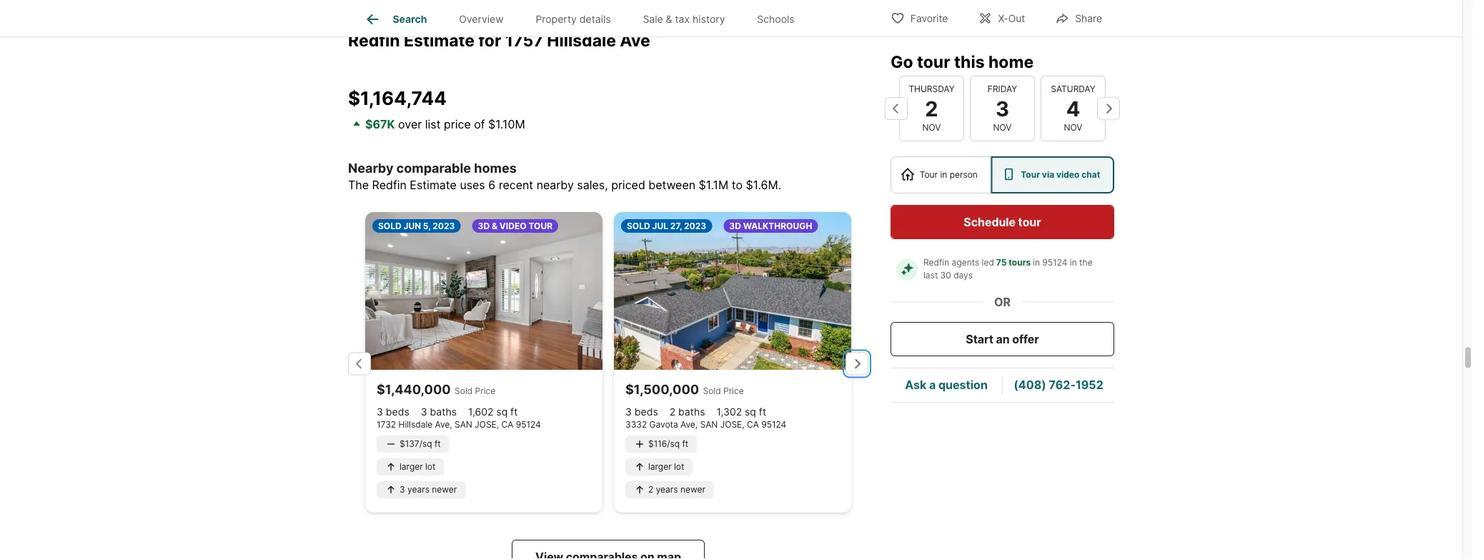 Task type: vqa. For each thing, say whether or not it's contained in the screenshot.
rightmost sq
yes



Task type: locate. For each thing, give the bounding box(es) containing it.
nov inside thursday 2 nov
[[923, 123, 941, 133]]

1 horizontal spatial baths
[[679, 407, 705, 419]]

0 horizontal spatial tour
[[920, 170, 938, 180]]

2 sold from the left
[[627, 221, 650, 231]]

27,
[[670, 221, 682, 231]]

$137/sq ft
[[400, 440, 441, 450]]

larger lot down the $116/sq ft
[[648, 463, 685, 473]]

& left video
[[492, 221, 498, 231]]

tour left "via" at right top
[[1021, 170, 1040, 180]]

$1,440,000
[[377, 382, 451, 398]]

a
[[929, 379, 936, 392]]

tour
[[917, 51, 951, 71], [1019, 215, 1041, 229]]

0 horizontal spatial baths
[[430, 407, 457, 419]]

comparable
[[397, 161, 471, 176]]

3 down friday
[[996, 96, 1010, 121]]

property details tab
[[520, 2, 627, 36]]

0 horizontal spatial 3 beds
[[377, 407, 409, 419]]

redfin agents led 75 tours in 95124
[[924, 258, 1068, 268]]

1,602 sq ft
[[468, 407, 518, 419]]

2 tour from the left
[[1021, 170, 1040, 180]]

2 vertical spatial redfin
[[924, 258, 950, 268]]

baths up 3332 gavota ave, san jose, ca 95124
[[679, 407, 705, 419]]

x-
[[998, 13, 1009, 25]]

2023 right 5,
[[433, 221, 455, 231]]

1 horizontal spatial 95124
[[762, 420, 787, 430]]

2 ca from the left
[[747, 420, 759, 430]]

0 vertical spatial hillsdale
[[547, 31, 616, 51]]

estimate down search
[[404, 31, 475, 51]]

1 price from the left
[[475, 387, 496, 397]]

nov down friday
[[993, 123, 1012, 133]]

1 sold from the left
[[378, 221, 402, 231]]

go
[[891, 51, 913, 71]]

sold left jun
[[378, 221, 402, 231]]

3
[[996, 96, 1010, 121], [377, 407, 383, 419], [421, 407, 427, 419], [626, 407, 632, 419], [400, 486, 405, 496]]

lot
[[425, 463, 436, 473], [674, 463, 685, 473]]

2 baths from the left
[[679, 407, 705, 419]]

previous image
[[885, 97, 908, 120], [348, 353, 371, 376]]

the
[[1080, 258, 1093, 268]]

1 horizontal spatial price
[[724, 387, 744, 397]]

san
[[455, 420, 473, 430], [700, 420, 718, 430]]

schools tab
[[741, 2, 811, 36]]

1 horizontal spatial 2
[[670, 407, 676, 419]]

tour
[[529, 221, 553, 231]]

95124 for $1,500,000
[[762, 420, 787, 430]]

jose, down 1,302
[[720, 420, 745, 430]]

nov inside friday 3 nov
[[993, 123, 1012, 133]]

3d down to
[[729, 221, 741, 231]]

95124
[[1043, 258, 1068, 268], [516, 420, 541, 430], [762, 420, 787, 430]]

0 horizontal spatial jose,
[[475, 420, 499, 430]]

in the last 30 days
[[924, 258, 1095, 281]]

3332 gavota ave, san jose, ca 95124
[[626, 420, 787, 430]]

2 3d from the left
[[729, 221, 741, 231]]

1 newer from the left
[[432, 486, 457, 496]]

2 beds from the left
[[635, 407, 658, 419]]

price up 1,602
[[475, 387, 496, 397]]

0 horizontal spatial san
[[455, 420, 473, 430]]

1 lot from the left
[[425, 463, 436, 473]]

beds for $1,440,000
[[386, 407, 409, 419]]

&
[[666, 13, 672, 25], [492, 221, 498, 231]]

1,602
[[468, 407, 494, 419]]

sold
[[378, 221, 402, 231], [627, 221, 650, 231]]

1 nov from the left
[[923, 123, 941, 133]]

95124 left the on the top of page
[[1043, 258, 1068, 268]]

3 beds up 1732
[[377, 407, 409, 419]]

baths for $1,440,000
[[430, 407, 457, 419]]

2 horizontal spatial 95124
[[1043, 258, 1068, 268]]

1 horizontal spatial lot
[[674, 463, 685, 473]]

2 price from the left
[[724, 387, 744, 397]]

sq right 1,602
[[496, 407, 508, 419]]

1 3 beds from the left
[[377, 407, 409, 419]]

0 horizontal spatial ave,
[[435, 420, 452, 430]]

1 3d from the left
[[478, 221, 490, 231]]

sales,
[[577, 178, 608, 192]]

sold inside $1,500,000 sold price
[[703, 387, 721, 397]]

agents
[[952, 258, 980, 268]]

jose, for $1,500,000
[[720, 420, 745, 430]]

schedule tour
[[964, 215, 1041, 229]]

1 vertical spatial 2
[[670, 407, 676, 419]]

1 vertical spatial redfin
[[372, 178, 407, 192]]

sale
[[643, 13, 663, 25]]

0 horizontal spatial larger lot
[[400, 463, 436, 473]]

gavota
[[650, 420, 678, 430]]

sq
[[496, 407, 508, 419], [745, 407, 756, 419]]

1 years from the left
[[408, 486, 430, 496]]

1 horizontal spatial &
[[666, 13, 672, 25]]

ca down 1,602 sq ft
[[502, 420, 514, 430]]

1 horizontal spatial larger
[[648, 463, 672, 473]]

0 horizontal spatial 2023
[[433, 221, 455, 231]]

out
[[1009, 13, 1025, 25]]

1 horizontal spatial newer
[[681, 486, 706, 496]]

1 horizontal spatial jose,
[[720, 420, 745, 430]]

2 horizontal spatial nov
[[1064, 123, 1083, 133]]

walkthrough
[[743, 221, 812, 231]]

1 horizontal spatial sq
[[745, 407, 756, 419]]

1 larger lot from the left
[[400, 463, 436, 473]]

tour inside "tour via video chat" option
[[1021, 170, 1040, 180]]

None button
[[899, 76, 964, 142], [970, 76, 1035, 142], [1041, 76, 1106, 142], [899, 76, 964, 142], [970, 76, 1035, 142], [1041, 76, 1106, 142]]

75
[[996, 258, 1007, 268]]

this
[[954, 51, 985, 71]]

previous image for next image
[[348, 353, 371, 376]]

price up 1,302
[[724, 387, 744, 397]]

ave, down 3 baths
[[435, 420, 452, 430]]

baths up 1732 hillsdale ave, san jose, ca 95124
[[430, 407, 457, 419]]

via
[[1042, 170, 1055, 180]]

sale & tax history tab
[[627, 2, 741, 36]]

0 horizontal spatial larger
[[400, 463, 423, 473]]

0 horizontal spatial 95124
[[516, 420, 541, 430]]

1 vertical spatial estimate
[[410, 178, 457, 192]]

san down 1,602
[[455, 420, 473, 430]]

2 lot from the left
[[674, 463, 685, 473]]

jul
[[652, 221, 668, 231]]

years down the $116/sq ft
[[656, 486, 678, 496]]

ave, down 2 baths
[[681, 420, 698, 430]]

baths for $1,500,000
[[679, 407, 705, 419]]

tour up thursday
[[917, 51, 951, 71]]

sale & tax history
[[643, 13, 725, 25]]

1952
[[1076, 379, 1104, 392]]

0 vertical spatial 2
[[925, 96, 938, 121]]

newer for $1,440,000
[[432, 486, 457, 496]]

2 2023 from the left
[[684, 221, 707, 231]]

0 horizontal spatial previous image
[[348, 353, 371, 376]]

1 horizontal spatial ave,
[[681, 420, 698, 430]]

2 years from the left
[[656, 486, 678, 496]]

2 sq from the left
[[745, 407, 756, 419]]

ft
[[511, 407, 518, 419], [759, 407, 766, 419], [435, 440, 441, 450], [682, 440, 689, 450]]

property details
[[536, 13, 611, 25]]

tour via video chat
[[1021, 170, 1101, 180]]

list box
[[891, 157, 1115, 194]]

list box containing tour in person
[[891, 157, 1115, 194]]

3d left video
[[478, 221, 490, 231]]

jose, down 1,602 sq ft
[[475, 420, 499, 430]]

$116/sq ft
[[648, 440, 689, 450]]

0 vertical spatial redfin
[[348, 31, 400, 51]]

1 horizontal spatial tour
[[1019, 215, 1041, 229]]

1 horizontal spatial 2023
[[684, 221, 707, 231]]

1732
[[377, 420, 396, 430]]

2 nov from the left
[[993, 123, 1012, 133]]

3 beds up '3332' at the left of the page
[[626, 407, 658, 419]]

redfin inside nearby comparable homes the redfin estimate uses 6 recent nearby sales, priced between $1.1m to $1.6m.
[[372, 178, 407, 192]]

$137/sq
[[400, 440, 432, 450]]

tour inside button
[[1019, 215, 1041, 229]]

ask a question link
[[905, 379, 988, 392]]

larger down $137/sq
[[400, 463, 423, 473]]

1 jose, from the left
[[475, 420, 499, 430]]

price for $1,500,000
[[724, 387, 744, 397]]

homes
[[474, 161, 517, 176]]

nov down thursday
[[923, 123, 941, 133]]

0 horizontal spatial 3d
[[478, 221, 490, 231]]

1 horizontal spatial hillsdale
[[547, 31, 616, 51]]

2 ave, from the left
[[681, 420, 698, 430]]

tax
[[675, 13, 690, 25]]

redfin
[[348, 31, 400, 51], [372, 178, 407, 192], [924, 258, 950, 268]]

larger for $1,440,000
[[400, 463, 423, 473]]

larger lot for $1,440,000
[[400, 463, 436, 473]]

tab list
[[348, 0, 822, 36]]

1 san from the left
[[455, 420, 473, 430]]

price inside $1,440,000 sold price
[[475, 387, 496, 397]]

larger for $1,500,000
[[648, 463, 672, 473]]

tour right schedule
[[1019, 215, 1041, 229]]

nov
[[923, 123, 941, 133], [993, 123, 1012, 133], [1064, 123, 1083, 133]]

2023
[[433, 221, 455, 231], [684, 221, 707, 231]]

redfin down nearby
[[372, 178, 407, 192]]

3 beds for $1,500,000
[[626, 407, 658, 419]]

nov for 4
[[1064, 123, 1083, 133]]

0 horizontal spatial nov
[[923, 123, 941, 133]]

& left tax
[[666, 13, 672, 25]]

redfin up last
[[924, 258, 950, 268]]

redfin down search link
[[348, 31, 400, 51]]

4
[[1066, 96, 1081, 121]]

1 horizontal spatial previous image
[[885, 97, 908, 120]]

0 horizontal spatial lot
[[425, 463, 436, 473]]

sold up 1,302
[[703, 387, 721, 397]]

sold inside $1,440,000 sold price
[[455, 387, 473, 397]]

price inside $1,500,000 sold price
[[724, 387, 744, 397]]

2 horizontal spatial 2
[[925, 96, 938, 121]]

photo of 1732 hillsdale ave, san jose, ca 95124 image
[[365, 213, 603, 371]]

newer
[[432, 486, 457, 496], [681, 486, 706, 496]]

tour inside tour in person 'option'
[[920, 170, 938, 180]]

lot up 3 years newer
[[425, 463, 436, 473]]

in left person
[[940, 170, 948, 180]]

ca down 1,302 sq ft on the bottom of the page
[[747, 420, 759, 430]]

1 larger from the left
[[400, 463, 423, 473]]

in right tours at the top of page
[[1033, 258, 1040, 268]]

search
[[393, 13, 427, 25]]

2 vertical spatial 2
[[648, 486, 654, 496]]

& inside tab
[[666, 13, 672, 25]]

0 horizontal spatial in
[[940, 170, 948, 180]]

3 down $1,440,000
[[421, 407, 427, 419]]

$1,500,000
[[626, 382, 699, 398]]

baths
[[430, 407, 457, 419], [679, 407, 705, 419]]

2 larger lot from the left
[[648, 463, 685, 473]]

previous image for next icon
[[885, 97, 908, 120]]

1 horizontal spatial san
[[700, 420, 718, 430]]

estimate inside nearby comparable homes the redfin estimate uses 6 recent nearby sales, priced between $1.1m to $1.6m.
[[410, 178, 457, 192]]

1 horizontal spatial nov
[[993, 123, 1012, 133]]

1 vertical spatial previous image
[[348, 353, 371, 376]]

0 horizontal spatial ca
[[502, 420, 514, 430]]

1 horizontal spatial sold
[[627, 221, 650, 231]]

3 beds for $1,440,000
[[377, 407, 409, 419]]

1 ave, from the left
[[435, 420, 452, 430]]

0 vertical spatial previous image
[[885, 97, 908, 120]]

san down 1,302
[[700, 420, 718, 430]]

sold for $1,440,000
[[378, 221, 402, 231]]

go tour this home
[[891, 51, 1034, 71]]

1 horizontal spatial beds
[[635, 407, 658, 419]]

2 down thursday
[[925, 96, 938, 121]]

95124 down 1,602 sq ft
[[516, 420, 541, 430]]

1 horizontal spatial years
[[656, 486, 678, 496]]

sold jul 27, 2023
[[627, 221, 707, 231]]

overview tab
[[443, 2, 520, 36]]

2023 right 27,
[[684, 221, 707, 231]]

price
[[475, 387, 496, 397], [724, 387, 744, 397]]

sold for $1,440,000
[[455, 387, 473, 397]]

friday 3 nov
[[988, 84, 1018, 133]]

1 sq from the left
[[496, 407, 508, 419]]

0 horizontal spatial newer
[[432, 486, 457, 496]]

photo of 3332 gavota ave, san jose, ca 95124 image
[[614, 213, 852, 371]]

newer for $1,500,000
[[681, 486, 706, 496]]

2 sold from the left
[[703, 387, 721, 397]]

0 vertical spatial &
[[666, 13, 672, 25]]

0 horizontal spatial sold
[[378, 221, 402, 231]]

larger down $116/sq
[[648, 463, 672, 473]]

1 2023 from the left
[[433, 221, 455, 231]]

0 horizontal spatial 2
[[648, 486, 654, 496]]

1 horizontal spatial 3 beds
[[626, 407, 658, 419]]

1 horizontal spatial larger lot
[[648, 463, 685, 473]]

tour for go
[[917, 51, 951, 71]]

5,
[[423, 221, 431, 231]]

0 vertical spatial tour
[[917, 51, 951, 71]]

nov down "4"
[[1064, 123, 1083, 133]]

3 up '3332' at the left of the page
[[626, 407, 632, 419]]

hillsdale up $137/sq
[[399, 420, 433, 430]]

tour in person option
[[891, 157, 991, 194]]

$1.10m
[[488, 117, 525, 131]]

home
[[989, 51, 1034, 71]]

1 ca from the left
[[502, 420, 514, 430]]

video
[[1057, 170, 1080, 180]]

of
[[474, 117, 485, 131]]

tour
[[920, 170, 938, 180], [1021, 170, 1040, 180]]

sq right 1,302
[[745, 407, 756, 419]]

2 horizontal spatial in
[[1070, 258, 1077, 268]]

& for video
[[492, 221, 498, 231]]

3 beds
[[377, 407, 409, 419], [626, 407, 658, 419]]

next image
[[846, 353, 869, 376]]

2023 for $1,440,000
[[433, 221, 455, 231]]

3 baths
[[421, 407, 457, 419]]

1 sold from the left
[[455, 387, 473, 397]]

beds up 1732
[[386, 407, 409, 419]]

sold
[[455, 387, 473, 397], [703, 387, 721, 397]]

1 vertical spatial &
[[492, 221, 498, 231]]

1 horizontal spatial in
[[1033, 258, 1040, 268]]

0 horizontal spatial &
[[492, 221, 498, 231]]

2 larger from the left
[[648, 463, 672, 473]]

0 horizontal spatial years
[[408, 486, 430, 496]]

hillsdale down property details at the top of the page
[[547, 31, 616, 51]]

newer down the $116/sq ft
[[681, 486, 706, 496]]

larger lot down $137/sq
[[400, 463, 436, 473]]

95124 down 1,302 sq ft on the bottom of the page
[[762, 420, 787, 430]]

1 horizontal spatial ca
[[747, 420, 759, 430]]

1 vertical spatial tour
[[1019, 215, 1041, 229]]

3d
[[478, 221, 490, 231], [729, 221, 741, 231]]

3 nov from the left
[[1064, 123, 1083, 133]]

jun
[[404, 221, 421, 231]]

2 up gavota
[[670, 407, 676, 419]]

sold for $1,500,000
[[627, 221, 650, 231]]

tour left person
[[920, 170, 938, 180]]

newer down $137/sq ft
[[432, 486, 457, 496]]

0 horizontal spatial tour
[[917, 51, 951, 71]]

1 baths from the left
[[430, 407, 457, 419]]

sold left jul
[[627, 221, 650, 231]]

2 for baths
[[670, 407, 676, 419]]

in left the on the top of page
[[1070, 258, 1077, 268]]

lot for $1,500,000
[[674, 463, 685, 473]]

1757
[[505, 31, 543, 51]]

2 3 beds from the left
[[626, 407, 658, 419]]

0 horizontal spatial sold
[[455, 387, 473, 397]]

3 inside friday 3 nov
[[996, 96, 1010, 121]]

0 horizontal spatial price
[[475, 387, 496, 397]]

1 horizontal spatial 3d
[[729, 221, 741, 231]]

2 down $116/sq
[[648, 486, 654, 496]]

0 horizontal spatial beds
[[386, 407, 409, 419]]

0 horizontal spatial sq
[[496, 407, 508, 419]]

3d for $1,500,000
[[729, 221, 741, 231]]

estimate down comparable
[[410, 178, 457, 192]]

nov for 2
[[923, 123, 941, 133]]

schedule
[[964, 215, 1016, 229]]

762-
[[1049, 379, 1076, 392]]

years down $137/sq ft
[[408, 486, 430, 496]]

2 for years
[[648, 486, 654, 496]]

1 horizontal spatial sold
[[703, 387, 721, 397]]

lot up the 2 years newer
[[674, 463, 685, 473]]

1 beds from the left
[[386, 407, 409, 419]]

2 newer from the left
[[681, 486, 706, 496]]

beds up '3332' at the left of the page
[[635, 407, 658, 419]]

2 jose, from the left
[[720, 420, 745, 430]]

nov inside "saturday 4 nov"
[[1064, 123, 1083, 133]]

price for $1,440,000
[[475, 387, 496, 397]]

1 horizontal spatial tour
[[1021, 170, 1040, 180]]

1 tour from the left
[[920, 170, 938, 180]]

san for $1,500,000
[[700, 420, 718, 430]]

2 san from the left
[[700, 420, 718, 430]]

sold up 1,602
[[455, 387, 473, 397]]

0 horizontal spatial hillsdale
[[399, 420, 433, 430]]



Task type: describe. For each thing, give the bounding box(es) containing it.
(408) 762-1952
[[1014, 379, 1104, 392]]

schools
[[757, 13, 795, 25]]

ave
[[620, 31, 650, 51]]

in inside in the last 30 days
[[1070, 258, 1077, 268]]

3 up 1732
[[377, 407, 383, 419]]

san for $1,440,000
[[455, 420, 473, 430]]

$116/sq
[[648, 440, 680, 450]]

2 baths
[[670, 407, 705, 419]]

2 years newer
[[648, 486, 706, 496]]

redfin for redfin agents led 75 tours in 95124
[[924, 258, 950, 268]]

redfin estimate for 1757 hillsdale ave
[[348, 31, 650, 51]]

1,302
[[717, 407, 742, 419]]

overview
[[459, 13, 504, 25]]

property
[[536, 13, 577, 25]]

price
[[444, 117, 471, 131]]

6
[[488, 178, 496, 192]]

ave, for $1,500,000
[[681, 420, 698, 430]]

search link
[[364, 11, 427, 28]]

tour for tour in person
[[920, 170, 938, 180]]

ft right 1,302
[[759, 407, 766, 419]]

saturday 4 nov
[[1051, 84, 1096, 133]]

3 down $137/sq
[[400, 486, 405, 496]]

recent
[[499, 178, 533, 192]]

next image
[[1097, 97, 1120, 120]]

friday
[[988, 84, 1018, 94]]

last
[[924, 271, 938, 281]]

favorite button
[[879, 3, 960, 33]]

3d & video tour
[[478, 221, 553, 231]]

redfin for redfin estimate for 1757 hillsdale ave
[[348, 31, 400, 51]]

list
[[425, 117, 441, 131]]

sq for $1,500,000
[[745, 407, 756, 419]]

larger lot for $1,500,000
[[648, 463, 685, 473]]

saturday
[[1051, 84, 1096, 94]]

ca for $1,440,000
[[502, 420, 514, 430]]

ave, for $1,440,000
[[435, 420, 452, 430]]

history
[[693, 13, 725, 25]]

chat
[[1082, 170, 1101, 180]]

ask
[[905, 379, 927, 392]]

person
[[950, 170, 978, 180]]

0 vertical spatial estimate
[[404, 31, 475, 51]]

tab list containing search
[[348, 0, 822, 36]]

days
[[954, 271, 973, 281]]

sold jun 5, 2023
[[378, 221, 455, 231]]

2 inside thursday 2 nov
[[925, 96, 938, 121]]

led
[[982, 258, 994, 268]]

(408)
[[1014, 379, 1047, 392]]

thursday 2 nov
[[909, 84, 955, 133]]

jose, for $1,440,000
[[475, 420, 499, 430]]

(408) 762-1952 link
[[1014, 379, 1104, 392]]

sold for $1,500,000
[[703, 387, 721, 397]]

ask a question
[[905, 379, 988, 392]]

1732 hillsdale ave, san jose, ca 95124
[[377, 420, 541, 430]]

1,302 sq ft
[[717, 407, 766, 419]]

between
[[649, 178, 696, 192]]

over list price of $1.10m
[[395, 117, 525, 131]]

$1,440,000 sold price
[[377, 382, 496, 398]]

beds for $1,500,000
[[635, 407, 658, 419]]

years for $1,500,000
[[656, 486, 678, 496]]

tour for schedule
[[1019, 215, 1041, 229]]

& for tax
[[666, 13, 672, 25]]

an
[[996, 332, 1010, 346]]

share button
[[1043, 3, 1115, 33]]

3d for $1,440,000
[[478, 221, 490, 231]]

ca for $1,500,000
[[747, 420, 759, 430]]

priced
[[611, 178, 646, 192]]

30
[[941, 271, 951, 281]]

years for $1,440,000
[[408, 486, 430, 496]]

share
[[1076, 13, 1102, 25]]

$1,500,000 sold price
[[626, 382, 744, 398]]

nov for 3
[[993, 123, 1012, 133]]

ft right $137/sq
[[435, 440, 441, 450]]

or
[[995, 295, 1011, 309]]

start an offer button
[[891, 322, 1115, 357]]

start an offer
[[966, 332, 1039, 346]]

95124 for $1,440,000
[[516, 420, 541, 430]]

sq for $1,440,000
[[496, 407, 508, 419]]

$67k
[[365, 117, 395, 131]]

ft right 1,602
[[511, 407, 518, 419]]

details
[[580, 13, 611, 25]]

2023 for $1,500,000
[[684, 221, 707, 231]]

$1.1m
[[699, 178, 729, 192]]

tour via video chat option
[[991, 157, 1115, 194]]

favorite
[[911, 13, 948, 25]]

video
[[500, 221, 527, 231]]

question
[[939, 379, 988, 392]]

in inside 'option'
[[940, 170, 948, 180]]

1 vertical spatial hillsdale
[[399, 420, 433, 430]]

to
[[732, 178, 743, 192]]

3 years newer
[[400, 486, 457, 496]]

3d walkthrough
[[729, 221, 812, 231]]

offer
[[1013, 332, 1039, 346]]

for
[[479, 31, 501, 51]]

thursday
[[909, 84, 955, 94]]

schedule tour button
[[891, 205, 1115, 240]]

nearby comparable homes the redfin estimate uses 6 recent nearby sales, priced between $1.1m to $1.6m.
[[348, 161, 782, 192]]

$1.6m.
[[746, 178, 782, 192]]

ft right $116/sq
[[682, 440, 689, 450]]

3332
[[626, 420, 647, 430]]

over
[[398, 117, 422, 131]]

nearby
[[537, 178, 574, 192]]

tour for tour via video chat
[[1021, 170, 1040, 180]]

lot for $1,440,000
[[425, 463, 436, 473]]



